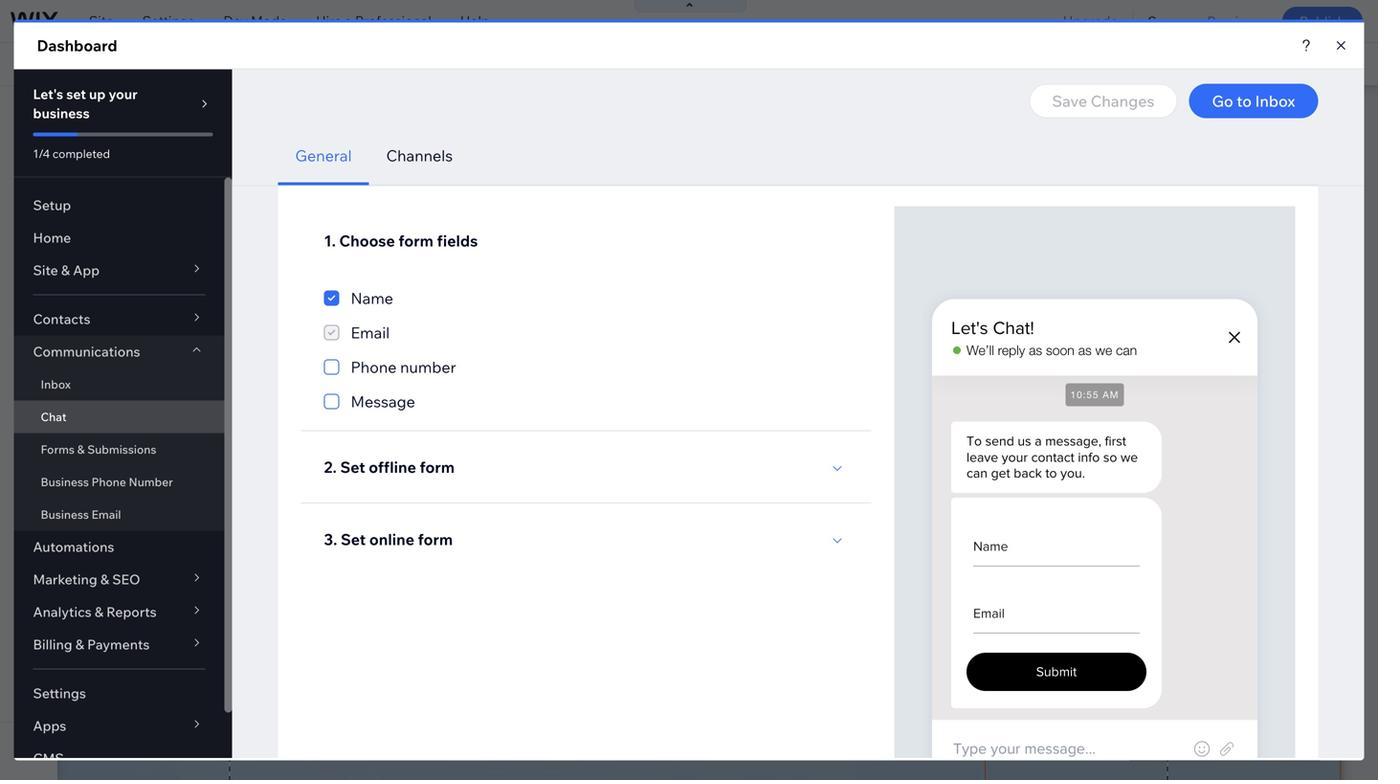Task type: locate. For each thing, give the bounding box(es) containing it.
your
[[569, 56, 597, 72]]

mode
[[251, 12, 287, 29]]

wix chat
[[190, 122, 256, 141]]

dev
[[224, 12, 248, 29]]

a
[[345, 12, 352, 29]]

save button
[[1134, 0, 1193, 42]]

chat
[[221, 122, 256, 141]]

professional
[[355, 12, 432, 29]]

help
[[460, 12, 490, 29]]

tools button
[[1186, 43, 1277, 85]]

https://www.wix.com/mysite
[[329, 56, 504, 72]]

100% button
[[1107, 43, 1185, 85]]



Task type: describe. For each thing, give the bounding box(es) containing it.
publish button
[[1283, 7, 1364, 35]]

tools
[[1227, 56, 1260, 73]]

100%
[[1138, 56, 1172, 73]]

wix
[[190, 122, 218, 141]]

site
[[89, 12, 114, 29]]

home
[[72, 56, 110, 73]]

preview
[[1208, 13, 1257, 29]]

publish
[[1300, 13, 1346, 29]]

connect
[[513, 56, 566, 72]]

dev mode
[[224, 12, 287, 29]]

settings
[[142, 12, 195, 29]]

upgrade
[[1064, 12, 1119, 29]]

hire
[[316, 12, 342, 29]]

search button
[[1278, 43, 1379, 85]]

search
[[1318, 56, 1362, 73]]

https://www.wix.com/mysite connect your domain
[[329, 56, 649, 72]]

save
[[1149, 13, 1179, 29]]

domain
[[600, 56, 649, 72]]

hire a professional
[[316, 12, 432, 29]]

preview button
[[1193, 0, 1272, 42]]



Task type: vqa. For each thing, say whether or not it's contained in the screenshot.
on within AdRoll: Marketing & Ads Ads on Google, FB, Instagram and 500+ networks
no



